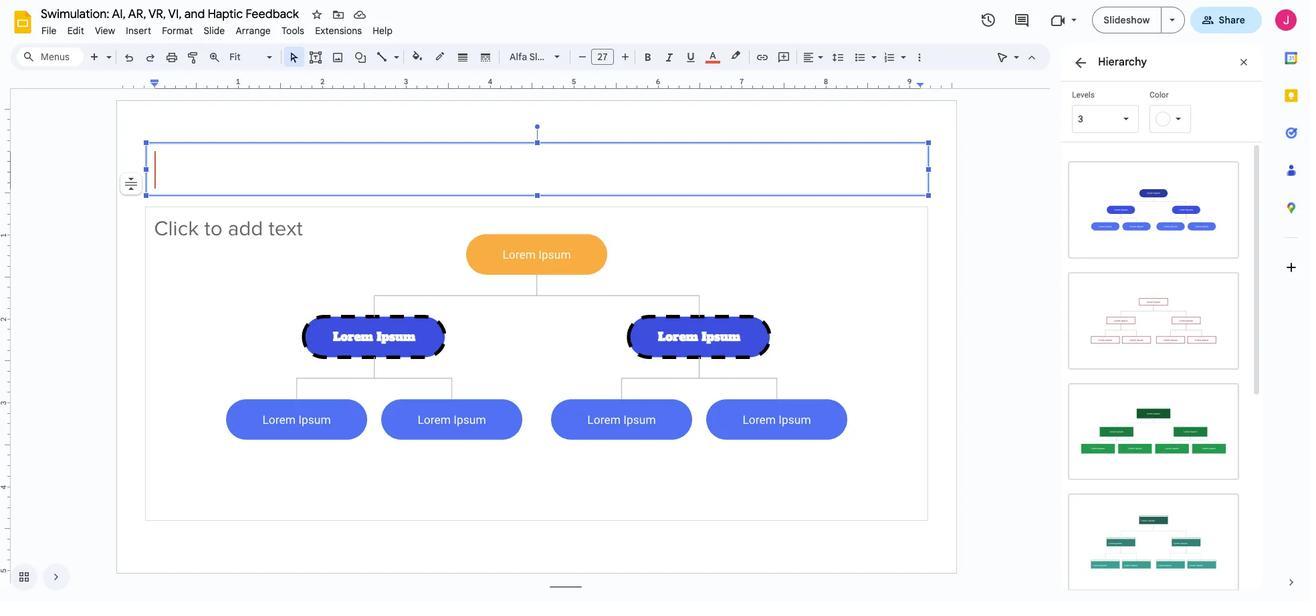 Task type: vqa. For each thing, say whether or not it's contained in the screenshot.
View in the left top of the page
yes



Task type: locate. For each thing, give the bounding box(es) containing it.
insert
[[126, 25, 151, 37]]

format
[[162, 25, 193, 37]]

Team hierarchy with three levels with rectangles and left aligned titles. Accent color: #26a69a, close to green 11. radio
[[1062, 487, 1246, 598]]

extensions
[[315, 25, 362, 37]]

Font size text field
[[592, 49, 613, 65]]

navigation
[[0, 553, 70, 601]]

border weight option
[[455, 47, 471, 66]]

left margin image
[[118, 78, 159, 88]]

border color: transparent image
[[433, 47, 448, 65]]

edit menu item
[[62, 23, 90, 39]]

view
[[95, 25, 115, 37]]

menu bar inside menu bar banner
[[36, 17, 398, 39]]

menu bar containing file
[[36, 17, 398, 39]]

hierarchy
[[1098, 56, 1147, 69]]

option group
[[1062, 142, 1252, 601]]

menu bar
[[36, 17, 398, 39]]

main toolbar
[[83, 0, 930, 519]]

levels list box
[[1072, 90, 1139, 133]]

highlight color image
[[729, 47, 743, 64]]

arrange
[[236, 25, 271, 37]]

tab list inside menu bar banner
[[1273, 39, 1311, 564]]

Team hierarchy with three levels with outline on rectangles. Accent color: #db4437, close to light red berry 1. radio
[[1062, 265, 1246, 376]]

help
[[373, 25, 393, 37]]

shrink text on overflow image
[[122, 175, 140, 193]]

option
[[120, 173, 142, 195]]

tab list
[[1273, 39, 1311, 564]]

shape image
[[353, 47, 368, 66]]

edit
[[67, 25, 84, 37]]

insert image image
[[330, 47, 346, 66]]

Zoom text field
[[227, 47, 265, 66]]

navigation inside hierarchy application
[[0, 553, 70, 601]]

color button
[[1150, 90, 1217, 133]]

Star checkbox
[[308, 5, 326, 24]]

Team hierarchy with three levels with rectangles. Accent color: #0f9d58, close to green 11. radio
[[1062, 376, 1246, 487]]

border dash option
[[478, 47, 493, 66]]

mode and view toolbar
[[992, 43, 1043, 70]]

Rename text field
[[36, 5, 306, 21]]

hierarchy application
[[0, 0, 1311, 601]]

slideshow button
[[1093, 7, 1162, 33]]



Task type: describe. For each thing, give the bounding box(es) containing it.
right margin image
[[917, 78, 957, 88]]

levels
[[1072, 90, 1095, 100]]

font list. alfa slab one selected. option
[[510, 47, 569, 66]]

Menus field
[[17, 47, 84, 66]]

one
[[551, 51, 569, 63]]

option group inside the hierarchy section
[[1062, 142, 1252, 601]]

view menu item
[[90, 23, 121, 39]]

Font size field
[[591, 49, 619, 68]]

Team hierarchy with three levels with rounded rectangles. Accent color: #4285f4, close to cornflower blue. radio
[[1062, 155, 1246, 265]]

slide
[[204, 25, 225, 37]]

hierarchy section
[[1062, 43, 1262, 601]]

file
[[41, 25, 57, 37]]

help menu item
[[367, 23, 398, 39]]

Zoom field
[[225, 47, 278, 67]]

line & paragraph spacing image
[[831, 47, 846, 66]]

insert menu item
[[121, 23, 157, 39]]

format menu item
[[157, 23, 198, 39]]

alfa slab one
[[510, 51, 569, 63]]

arrange menu item
[[230, 23, 276, 39]]

menu bar banner
[[0, 0, 1311, 601]]

tools menu item
[[276, 23, 310, 39]]

slide menu item
[[198, 23, 230, 39]]

share button
[[1190, 7, 1262, 33]]

text color image
[[706, 47, 721, 64]]

color
[[1150, 90, 1169, 100]]

start slideshow (⌘+enter) image
[[1170, 19, 1175, 21]]

share
[[1219, 14, 1246, 26]]

3
[[1078, 114, 1084, 124]]

slideshow
[[1104, 14, 1150, 26]]

extensions menu item
[[310, 23, 367, 39]]

fill color: transparent image
[[410, 47, 425, 65]]

slab
[[529, 51, 549, 63]]

tools
[[282, 25, 304, 37]]

file menu item
[[36, 23, 62, 39]]

alfa
[[510, 51, 527, 63]]

new slide with layout image
[[103, 48, 112, 53]]



